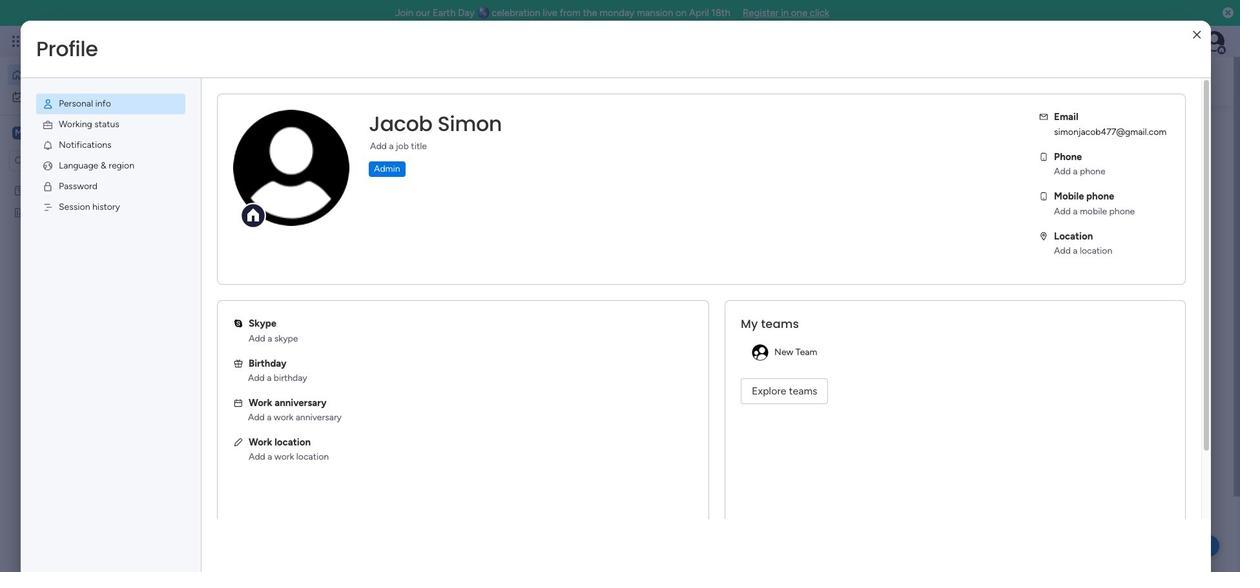 Task type: describe. For each thing, give the bounding box(es) containing it.
close update feed (inbox) image
[[238, 333, 254, 349]]

workspace image
[[12, 126, 25, 140]]

close image
[[1193, 30, 1201, 40]]

notifications image
[[42, 140, 54, 151]]

session history image
[[42, 202, 54, 213]]

1 menu item from the top
[[36, 94, 185, 114]]

close recently visited image
[[238, 131, 254, 147]]

help center element
[[988, 396, 1182, 448]]

menu menu
[[21, 78, 201, 233]]

2 component image from the left
[[432, 282, 444, 294]]

v2 user feedback image
[[999, 74, 1008, 88]]

1 component image from the left
[[254, 282, 266, 294]]

quick search results list box
[[238, 147, 957, 318]]

workspace selection element
[[12, 125, 108, 142]]

language & region image
[[42, 160, 54, 172]]



Task type: locate. For each thing, give the bounding box(es) containing it.
v2 bolt switch image
[[1099, 74, 1107, 88]]

None field
[[366, 110, 505, 138]]

6 menu item from the top
[[36, 197, 185, 218]]

Search in workspace field
[[27, 153, 108, 168]]

3 menu item from the top
[[36, 135, 185, 156]]

1 horizontal spatial component image
[[432, 282, 444, 294]]

roy mann image
[[269, 378, 295, 404]]

4 menu item from the top
[[36, 156, 185, 176]]

5 menu item from the top
[[36, 176, 185, 197]]

templates image image
[[1000, 123, 1170, 213]]

password image
[[42, 181, 54, 192]]

personal info image
[[42, 98, 54, 110]]

0 horizontal spatial component image
[[254, 282, 266, 294]]

select product image
[[12, 35, 25, 48]]

list box
[[0, 177, 165, 398]]

getting started element
[[988, 334, 1182, 386]]

jacob simon image
[[1204, 31, 1225, 52]]

menu item
[[36, 94, 185, 114], [36, 114, 185, 135], [36, 135, 185, 156], [36, 156, 185, 176], [36, 176, 185, 197], [36, 197, 185, 218]]

option
[[8, 65, 157, 85], [8, 87, 157, 107], [0, 179, 165, 181], [741, 342, 1170, 363]]

2 menu item from the top
[[36, 114, 185, 135]]

working status image
[[42, 119, 54, 130]]

component image
[[254, 282, 266, 294], [432, 282, 444, 294]]



Task type: vqa. For each thing, say whether or not it's contained in the screenshot.
Quick search results list box
yes



